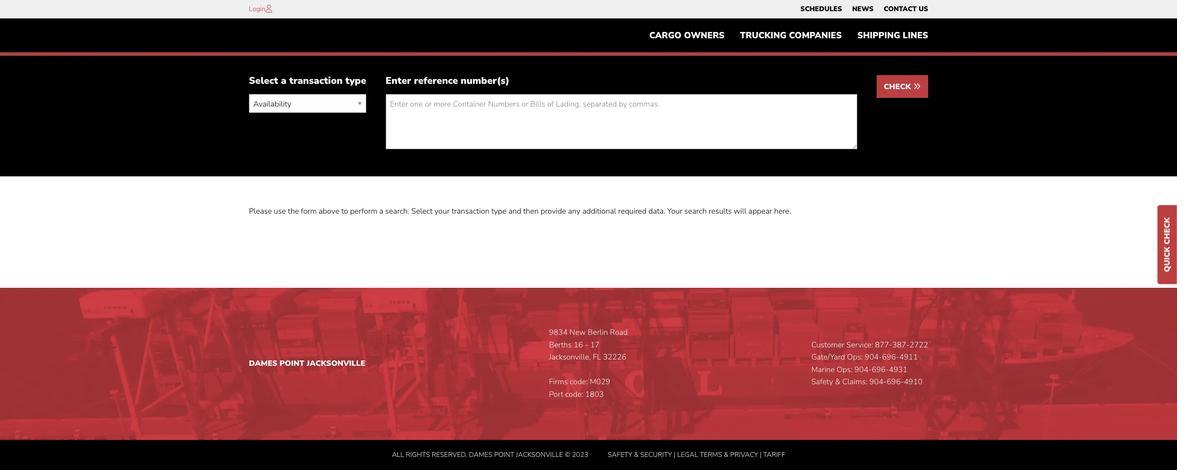 Task type: locate. For each thing, give the bounding box(es) containing it.
fl
[[593, 352, 601, 363]]

1 horizontal spatial safety
[[812, 377, 833, 388]]

0 vertical spatial safety
[[812, 377, 833, 388]]

0 vertical spatial dames
[[249, 359, 277, 369]]

1 horizontal spatial dames
[[469, 451, 493, 460]]

jacksonville
[[307, 359, 366, 369], [516, 451, 563, 460]]

4910
[[904, 377, 923, 388]]

privacy
[[730, 451, 758, 460]]

companies
[[789, 30, 842, 41]]

904- up claims:
[[855, 365, 872, 376]]

safety
[[812, 377, 833, 388], [608, 451, 633, 460]]

terms
[[700, 451, 722, 460]]

tariff
[[763, 451, 785, 460]]

& right terms
[[724, 451, 729, 460]]

dames
[[249, 359, 277, 369], [469, 451, 493, 460]]

1 | from the left
[[674, 451, 676, 460]]

code:
[[570, 377, 588, 388], [565, 390, 583, 400]]

a
[[281, 74, 287, 88], [379, 206, 383, 217]]

4931
[[889, 365, 908, 376]]

firms code:  m029 port code:  1803
[[549, 377, 611, 400]]

904- down 877-
[[865, 352, 882, 363]]

1 vertical spatial safety
[[608, 451, 633, 460]]

| left tariff
[[760, 451, 762, 460]]

please
[[249, 206, 272, 217]]

enter reference number(s)
[[386, 74, 510, 88]]

point
[[280, 359, 305, 369], [494, 451, 514, 460]]

menu bar up shipping
[[796, 2, 934, 16]]

berlin
[[588, 328, 608, 338]]

0 vertical spatial transaction
[[289, 74, 343, 88]]

new
[[570, 328, 586, 338]]

0 horizontal spatial transaction
[[289, 74, 343, 88]]

0 vertical spatial point
[[280, 359, 305, 369]]

1 vertical spatial dames
[[469, 451, 493, 460]]

shipping
[[858, 30, 901, 41]]

menu bar containing schedules
[[796, 2, 934, 16]]

your
[[435, 206, 450, 217]]

above
[[319, 206, 339, 217]]

berths
[[549, 340, 572, 351]]

provide
[[541, 206, 566, 217]]

check inside please use the form above to perform a search. select your transaction type and then provide any additional required data. your search results will appear here. quick check
[[1162, 218, 1173, 245]]

claims:
[[843, 377, 868, 388]]

type left and
[[491, 206, 507, 217]]

type left enter
[[345, 74, 366, 88]]

& left 'security'
[[634, 451, 639, 460]]

1 vertical spatial check
[[1162, 218, 1173, 245]]

1803
[[585, 390, 604, 400]]

transaction
[[289, 74, 343, 88], [452, 206, 490, 217]]

904-
[[865, 352, 882, 363], [855, 365, 872, 376], [870, 377, 887, 388]]

safety down marine in the right of the page
[[812, 377, 833, 388]]

17
[[590, 340, 600, 351]]

form
[[301, 206, 317, 217]]

1 horizontal spatial jacksonville
[[516, 451, 563, 460]]

your
[[668, 206, 683, 217]]

all rights reserved. dames point jacksonville © 2023
[[392, 451, 589, 460]]

safety left 'security'
[[608, 451, 633, 460]]

0 vertical spatial type
[[345, 74, 366, 88]]

contact us
[[884, 4, 928, 14]]

0 vertical spatial jacksonville
[[307, 359, 366, 369]]

9834 new berlin road berths 16 - 17 jacksonville, fl 32226
[[549, 328, 628, 363]]

1 horizontal spatial |
[[760, 451, 762, 460]]

0 horizontal spatial select
[[249, 74, 278, 88]]

us
[[919, 4, 928, 14]]

2722
[[910, 340, 928, 351]]

0 horizontal spatial dames
[[249, 359, 277, 369]]

0 vertical spatial code:
[[570, 377, 588, 388]]

0 vertical spatial a
[[281, 74, 287, 88]]

to
[[341, 206, 348, 217]]

1 vertical spatial a
[[379, 206, 383, 217]]

1 horizontal spatial transaction
[[452, 206, 490, 217]]

reference
[[414, 74, 458, 88]]

enter
[[386, 74, 411, 88]]

a inside please use the form above to perform a search. select your transaction type and then provide any additional required data. your search results will appear here. quick check
[[379, 206, 383, 217]]

©
[[565, 451, 570, 460]]

m029
[[590, 377, 611, 388]]

and
[[509, 206, 521, 217]]

| left legal
[[674, 451, 676, 460]]

code: right port
[[565, 390, 583, 400]]

1 horizontal spatial point
[[494, 451, 514, 460]]

& left claims:
[[835, 377, 841, 388]]

0 vertical spatial check
[[884, 82, 913, 92]]

customer
[[812, 340, 845, 351]]

menu bar containing cargo owners
[[642, 26, 936, 45]]

code: up 1803
[[570, 377, 588, 388]]

|
[[674, 451, 676, 460], [760, 451, 762, 460]]

check
[[884, 82, 913, 92], [1162, 218, 1173, 245]]

0 horizontal spatial check
[[884, 82, 913, 92]]

1 vertical spatial type
[[491, 206, 507, 217]]

877-
[[875, 340, 893, 351]]

search.
[[385, 206, 410, 217]]

check button
[[877, 75, 928, 98]]

please use the form above to perform a search. select your transaction type and then provide any additional required data. your search results will appear here. quick check
[[249, 206, 1173, 272]]

1 horizontal spatial check
[[1162, 218, 1173, 245]]

0 horizontal spatial jacksonville
[[307, 359, 366, 369]]

schedules
[[801, 4, 842, 14]]

0 vertical spatial menu bar
[[796, 2, 934, 16]]

trucking companies link
[[733, 26, 850, 45]]

1 horizontal spatial a
[[379, 206, 383, 217]]

legal
[[677, 451, 698, 460]]

1 vertical spatial menu bar
[[642, 26, 936, 45]]

quick
[[1162, 247, 1173, 272]]

2 horizontal spatial &
[[835, 377, 841, 388]]

1 vertical spatial select
[[411, 206, 433, 217]]

0 horizontal spatial |
[[674, 451, 676, 460]]

0 horizontal spatial point
[[280, 359, 305, 369]]

1 horizontal spatial type
[[491, 206, 507, 217]]

customer service: 877-387-2722 gate/yard ops: 904-696-4911 marine ops: 904-696-4931 safety & claims: 904-696-4910
[[812, 340, 928, 388]]

ops: up claims:
[[837, 365, 853, 376]]

menu bar down "schedules" link
[[642, 26, 936, 45]]

tariff link
[[763, 451, 785, 460]]

0 horizontal spatial &
[[634, 451, 639, 460]]

ops:
[[847, 352, 863, 363], [837, 365, 853, 376]]

ops: down service:
[[847, 352, 863, 363]]

menu bar
[[796, 2, 934, 16], [642, 26, 936, 45]]

1 horizontal spatial select
[[411, 206, 433, 217]]

perform
[[350, 206, 377, 217]]

4911
[[900, 352, 918, 363]]

1 vertical spatial transaction
[[452, 206, 490, 217]]

dames point jacksonville
[[249, 359, 366, 369]]

footer
[[0, 288, 1177, 471]]

security
[[641, 451, 672, 460]]

2023
[[572, 451, 589, 460]]

904- right claims:
[[870, 377, 887, 388]]



Task type: vqa. For each thing, say whether or not it's contained in the screenshot.
closed to the middle
no



Task type: describe. For each thing, give the bounding box(es) containing it.
0 horizontal spatial a
[[281, 74, 287, 88]]

road
[[610, 328, 628, 338]]

then
[[523, 206, 539, 217]]

will
[[734, 206, 747, 217]]

32226
[[603, 352, 627, 363]]

-
[[585, 340, 588, 351]]

contact us link
[[884, 2, 928, 16]]

transaction inside please use the form above to perform a search. select your transaction type and then provide any additional required data. your search results will appear here. quick check
[[452, 206, 490, 217]]

news link
[[852, 2, 874, 16]]

1 vertical spatial jacksonville
[[516, 451, 563, 460]]

safety & security link
[[608, 451, 672, 460]]

type inside please use the form above to perform a search. select your transaction type and then provide any additional required data. your search results will appear here. quick check
[[491, 206, 507, 217]]

here.
[[774, 206, 791, 217]]

owners
[[684, 30, 725, 41]]

footer containing 9834 new berlin road
[[0, 288, 1177, 471]]

quick check link
[[1158, 206, 1177, 285]]

check inside "button"
[[884, 82, 913, 92]]

select inside please use the form above to perform a search. select your transaction type and then provide any additional required data. your search results will appear here. quick check
[[411, 206, 433, 217]]

use
[[274, 206, 286, 217]]

gate/yard
[[812, 352, 845, 363]]

login link
[[249, 4, 266, 14]]

lines
[[903, 30, 928, 41]]

number(s)
[[461, 74, 510, 88]]

search
[[685, 206, 707, 217]]

cargo owners
[[649, 30, 725, 41]]

safety & security | legal terms & privacy | tariff
[[608, 451, 785, 460]]

0 vertical spatial ops:
[[847, 352, 863, 363]]

1 vertical spatial point
[[494, 451, 514, 460]]

angle double right image
[[913, 83, 921, 90]]

the
[[288, 206, 299, 217]]

trucking
[[740, 30, 787, 41]]

1 horizontal spatial &
[[724, 451, 729, 460]]

0 horizontal spatial type
[[345, 74, 366, 88]]

appear
[[749, 206, 772, 217]]

1 vertical spatial 696-
[[872, 365, 889, 376]]

cargo owners link
[[642, 26, 733, 45]]

0 vertical spatial select
[[249, 74, 278, 88]]

user image
[[266, 5, 272, 13]]

port
[[549, 390, 564, 400]]

9834
[[549, 328, 568, 338]]

16
[[574, 340, 583, 351]]

additional
[[583, 206, 616, 217]]

2 | from the left
[[760, 451, 762, 460]]

2 vertical spatial 696-
[[887, 377, 904, 388]]

all
[[392, 451, 404, 460]]

& inside customer service: 877-387-2722 gate/yard ops: 904-696-4911 marine ops: 904-696-4931 safety & claims: 904-696-4910
[[835, 377, 841, 388]]

1 vertical spatial code:
[[565, 390, 583, 400]]

shipping lines link
[[850, 26, 936, 45]]

0 vertical spatial 696-
[[882, 352, 900, 363]]

1 vertical spatial ops:
[[837, 365, 853, 376]]

Enter reference number(s) text field
[[386, 94, 857, 150]]

select a transaction type
[[249, 74, 366, 88]]

cargo
[[649, 30, 682, 41]]

legal terms & privacy link
[[677, 451, 758, 460]]

1 vertical spatial 904-
[[855, 365, 872, 376]]

service:
[[847, 340, 873, 351]]

firms
[[549, 377, 568, 388]]

data.
[[649, 206, 666, 217]]

trucking companies
[[740, 30, 842, 41]]

0 vertical spatial 904-
[[865, 352, 882, 363]]

safety inside customer service: 877-387-2722 gate/yard ops: 904-696-4911 marine ops: 904-696-4931 safety & claims: 904-696-4910
[[812, 377, 833, 388]]

schedules link
[[801, 2, 842, 16]]

news
[[852, 4, 874, 14]]

login
[[249, 4, 266, 14]]

marine
[[812, 365, 835, 376]]

contact
[[884, 4, 917, 14]]

0 horizontal spatial safety
[[608, 451, 633, 460]]

2 vertical spatial 904-
[[870, 377, 887, 388]]

required
[[618, 206, 647, 217]]

jacksonville,
[[549, 352, 591, 363]]

any
[[568, 206, 581, 217]]

reserved.
[[432, 451, 467, 460]]

shipping lines
[[858, 30, 928, 41]]

rights
[[406, 451, 430, 460]]

387-
[[893, 340, 910, 351]]

results
[[709, 206, 732, 217]]



